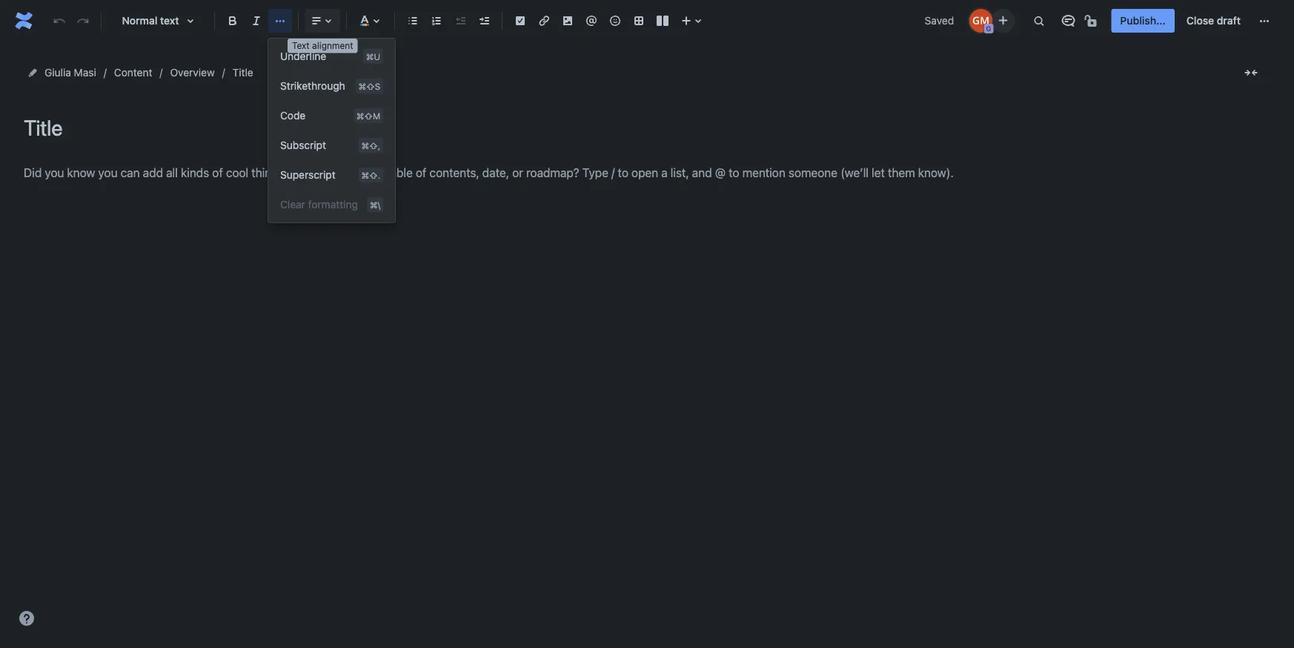 Task type: describe. For each thing, give the bounding box(es) containing it.
publish...
[[1121, 14, 1166, 27]]

bold ⌘b image
[[224, 12, 242, 30]]

no restrictions image
[[1084, 12, 1101, 30]]

mention image
[[583, 12, 601, 30]]

add image, video, or file image
[[559, 12, 577, 30]]

overview
[[170, 66, 215, 79]]

⌘u
[[366, 51, 381, 62]]

text alignment tooltip
[[288, 39, 358, 53]]

Main content area, start typing to enter text. text field
[[24, 162, 1265, 183]]

normal text button
[[108, 4, 208, 37]]

layouts image
[[654, 12, 672, 30]]

⌘⇧m
[[357, 110, 381, 121]]

move this page image
[[27, 67, 39, 79]]

link image
[[535, 12, 553, 30]]

masi
[[74, 66, 96, 79]]

outdent ⇧tab image
[[452, 12, 469, 30]]

help image
[[18, 610, 36, 627]]

close
[[1187, 14, 1215, 27]]

clear
[[280, 198, 305, 211]]

align left image
[[308, 12, 326, 30]]

text
[[292, 40, 310, 51]]

draft
[[1217, 14, 1241, 27]]

comment icon image
[[1060, 12, 1078, 30]]

confluence image
[[12, 9, 36, 33]]

more formatting image
[[271, 12, 289, 30]]

⌘⇧s
[[359, 81, 381, 91]]

italic ⌘i image
[[248, 12, 265, 30]]

close draft
[[1187, 14, 1241, 27]]

more image
[[1256, 12, 1274, 30]]

add
[[257, 93, 276, 105]]

table image
[[630, 12, 648, 30]]

close draft button
[[1178, 9, 1250, 33]]

overview link
[[170, 64, 215, 82]]

status
[[279, 93, 309, 105]]

emoji image
[[607, 12, 624, 30]]

saved
[[925, 14, 954, 27]]

add status button
[[233, 90, 318, 108]]

⌘⇧.
[[362, 170, 381, 180]]

Give this page a title text field
[[24, 116, 1265, 140]]

add status
[[257, 93, 309, 105]]



Task type: locate. For each thing, give the bounding box(es) containing it.
redo ⌘⇧z image
[[74, 12, 92, 30]]

content link
[[114, 64, 152, 82]]

confluence image
[[12, 9, 36, 33]]

formatting
[[308, 198, 358, 211]]

action item image
[[512, 12, 529, 30]]

text
[[160, 14, 179, 27]]

superscript
[[280, 169, 336, 181]]

make page fixed-width image
[[1243, 64, 1261, 82]]

group containing underline
[[268, 42, 395, 219]]

giulia masi image
[[969, 9, 993, 33]]

code
[[280, 109, 306, 122]]

undo ⌘z image
[[50, 12, 68, 30]]

title
[[233, 66, 253, 79]]

indent tab image
[[475, 12, 493, 30]]

subscript
[[280, 139, 326, 151]]

alignment
[[312, 40, 353, 51]]

giulia masi link
[[44, 64, 96, 82]]

strikethrough
[[280, 80, 345, 92]]

normal text
[[122, 14, 179, 27]]

group
[[268, 42, 395, 219]]

giulia masi
[[44, 66, 96, 79]]

find and replace image
[[1030, 12, 1048, 30]]

bullet list ⌘⇧8 image
[[404, 12, 422, 30]]

clear formatting
[[280, 198, 358, 211]]

invite to edit image
[[995, 11, 1013, 29]]

text alignment
[[292, 40, 353, 51]]

title link
[[233, 64, 253, 82]]

giulia
[[44, 66, 71, 79]]

normal
[[122, 14, 158, 27]]

content
[[114, 66, 152, 79]]

publish... button
[[1112, 9, 1175, 33]]

⌘⇧,
[[362, 140, 381, 151]]

⌘\
[[370, 199, 381, 210]]

underline
[[280, 50, 326, 62]]

numbered list ⌘⇧7 image
[[428, 12, 446, 30]]



Task type: vqa. For each thing, say whether or not it's contained in the screenshot.


